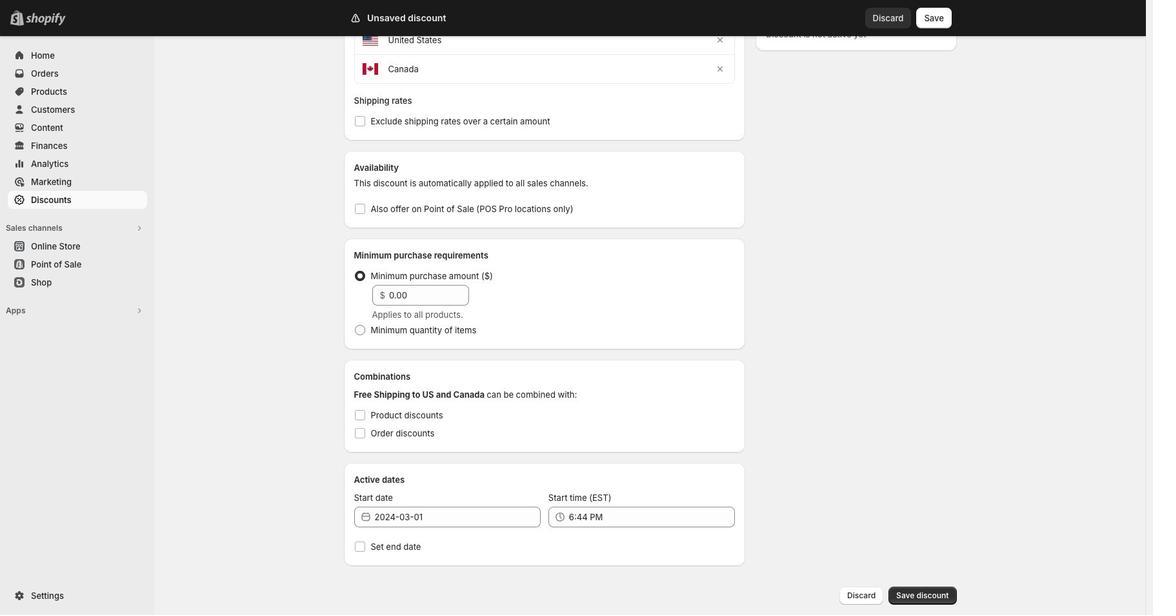 Task type: describe. For each thing, give the bounding box(es) containing it.
shopify image
[[26, 13, 66, 26]]



Task type: vqa. For each thing, say whether or not it's contained in the screenshot.
text box
no



Task type: locate. For each thing, give the bounding box(es) containing it.
Enter time text field
[[569, 507, 735, 528]]

YYYY-MM-DD text field
[[375, 507, 541, 528]]

0.00 text field
[[389, 285, 469, 306]]



